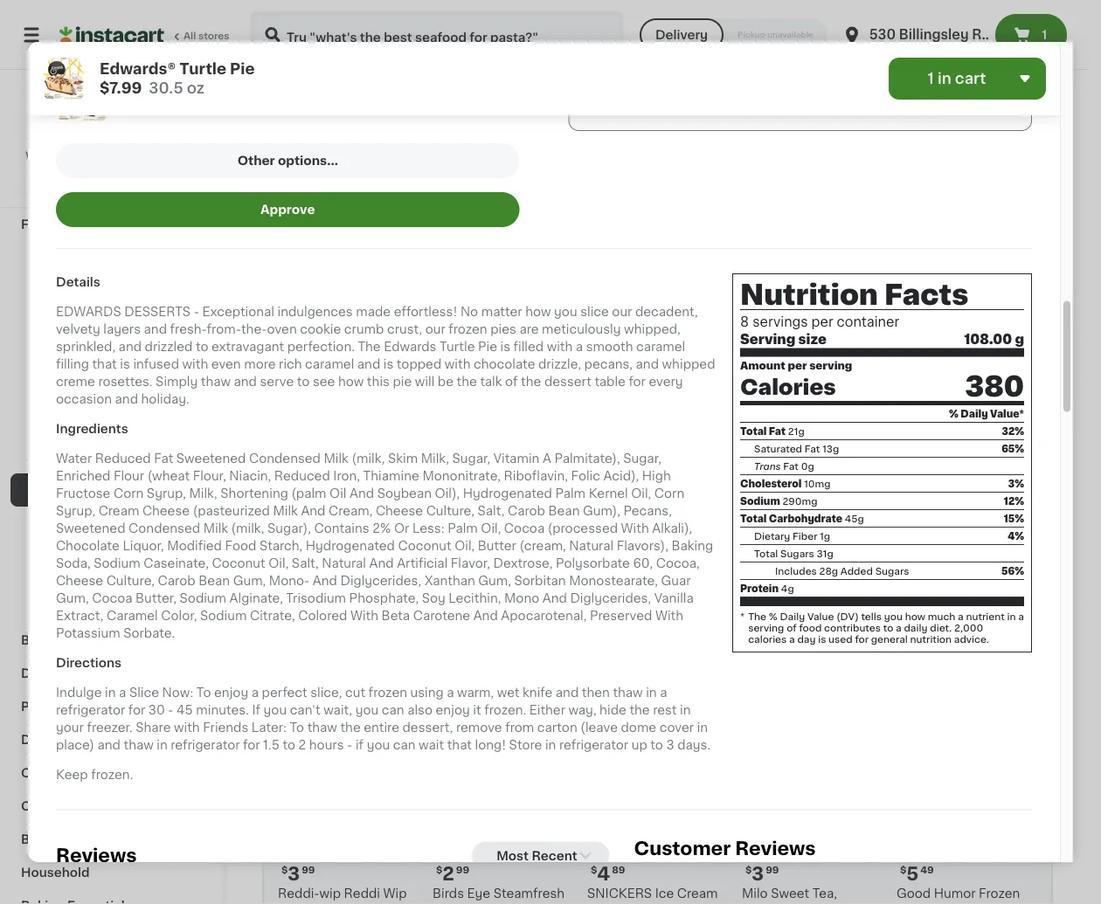 Task type: describe. For each thing, give the bounding box(es) containing it.
pie down 45g
[[847, 532, 866, 544]]

per for servings
[[812, 316, 834, 328]]

for down the slice
[[128, 704, 145, 717]]

frozen for frozen breakfast
[[31, 418, 73, 430]]

seafood inside frozen meat & seafood link
[[123, 451, 175, 463]]

and down creme
[[369, 558, 394, 570]]

2 vertical spatial total
[[755, 549, 778, 559]]

a right "nutrient"
[[1019, 612, 1025, 622]]

with up drizzle,
[[547, 341, 573, 353]]

you up later:
[[264, 704, 287, 717]]

8 inside tru fru pineapple in white chocolate & coconut 8 oz
[[584, 295, 591, 305]]

2 horizontal spatial gum,
[[479, 575, 511, 587]]

that inside edwards desserts - exceptional indulgences made effortless! no matter how you slice our decadent, velvety layers and fresh-from-the-oven cookie crumb crust, our frozen pies are meticulously whipped, sprinkled, and drizzled to extravagant perfection. the edwards turtle pie is filled with a smooth caramel filling that is infused with even more rich caramel and is topped with chocolate drizzle, pecans, and whipped creme rosettes. simply thaw and serve to see how this pie will be the talk of the dessert table for every occasion and holiday.
[[92, 358, 117, 370]]

1 vertical spatial frozen.
[[91, 769, 133, 781]]

1 horizontal spatial 30.5
[[745, 565, 768, 575]]

and up way,
[[556, 687, 579, 699]]

26
[[423, 600, 436, 610]]

1 horizontal spatial daily
[[961, 409, 989, 419]]

to left see
[[297, 376, 310, 388]]

99 for birds eye steamfresh
[[456, 866, 470, 876]]

$ for good humor frozen
[[901, 866, 907, 876]]

trans
[[755, 462, 781, 471]]

if
[[356, 739, 364, 752]]

0 vertical spatial all
[[184, 31, 196, 41]]

add button down 1 button
[[981, 69, 1048, 100]]

1 vertical spatial natural
[[322, 558, 366, 570]]

1 vertical spatial reduced
[[274, 470, 330, 482]]

occasion
[[56, 393, 112, 405]]

extract,
[[56, 610, 103, 622]]

callender's for pie
[[944, 243, 1013, 255]]

1 button
[[996, 14, 1068, 56]]

in inside tru fru pineapple in white chocolate & coconut 8 oz
[[694, 243, 705, 255]]

frozen fruits link
[[10, 341, 212, 374]]

2 vertical spatial milk
[[203, 523, 228, 535]]

and down more
[[234, 376, 257, 388]]

and up the cream,
[[350, 488, 374, 500]]

concentrate
[[31, 568, 109, 581]]

for left the 1.5
[[243, 739, 260, 752]]

1 in cart field
[[889, 58, 1047, 100]]

$ for edwards® turtle pie
[[749, 510, 755, 519]]

favorite for 9
[[262, 243, 311, 255]]

& up liquor,
[[122, 518, 132, 530]]

frozen for frozen fruits
[[31, 351, 73, 364]]

a
[[543, 453, 552, 465]]

& left eggs
[[58, 86, 68, 98]]

you down the entire
[[367, 739, 390, 752]]

and up the apocarotenal,
[[543, 593, 567, 605]]

the down chocolate
[[521, 376, 542, 388]]

thaw down share
[[124, 739, 154, 752]]

dairy & eggs
[[21, 86, 103, 98]]

instructions
[[629, 31, 721, 46]]

service type group
[[640, 18, 828, 52]]

36 oz for ★★★★★
[[907, 311, 933, 321]]

0 vertical spatial bean
[[549, 505, 580, 517]]

deep
[[584, 550, 618, 562]]

1 vertical spatial can
[[393, 739, 416, 752]]

0 vertical spatial condensed
[[249, 453, 321, 465]]

increment quantity of edwards® turtle pie image
[[861, 363, 882, 384]]

add for birds eye steamfresh
[[534, 730, 560, 742]]

milo
[[742, 888, 768, 901]]

and down the layers
[[119, 341, 142, 353]]

reddi-wip reddi wip
[[278, 888, 407, 905]]

1 horizontal spatial cheese
[[142, 505, 190, 517]]

and down freezer.
[[97, 739, 121, 752]]

value*
[[991, 409, 1025, 419]]

fruits
[[76, 351, 110, 364]]

is up rosettes. on the top left of the page
[[120, 358, 130, 370]]

flour,
[[193, 470, 226, 482]]

palmitate),
[[555, 453, 620, 465]]

saturated
[[755, 444, 803, 454]]

oil, down starch,
[[269, 558, 289, 570]]

1 horizontal spatial milk
[[273, 505, 298, 517]]

7 for edwards® turtle pie
[[755, 509, 766, 527]]

add for sara lee pound cake, all butter, family size
[[1014, 368, 1040, 380]]

add button for sara lee pound cake, all butter, family size
[[981, 358, 1048, 389]]

daily inside * the % daily value (dv) tells you how much a nutrient in a serving of food contributes to a daily diet. 2,000 calories a day is used for general nutrition advice.
[[780, 612, 805, 622]]

and inside edwards® edwards premium desserts cookies and crème pie
[[477, 567, 500, 579]]

2 horizontal spatial with
[[656, 610, 684, 622]]

sodium down cholesterol
[[741, 496, 781, 506]]

1 horizontal spatial enjoy
[[436, 704, 470, 717]]

to down the 'fresh-'
[[196, 341, 209, 353]]

vanilla
[[655, 593, 694, 605]]

edwards inside edwards® edwards premium desserts cookies and crème pie
[[486, 532, 539, 544]]

0 horizontal spatial bean
[[199, 575, 230, 587]]

target logo image
[[95, 91, 128, 124]]

add button for reddi-wip reddi wip
[[346, 721, 414, 752]]

prepared foods link
[[10, 691, 212, 724]]

1 horizontal spatial %
[[950, 409, 959, 419]]

the up dome
[[630, 704, 650, 717]]

add for snickers ice cream
[[689, 730, 714, 742]]

even
[[211, 358, 241, 370]]

1 horizontal spatial with
[[621, 523, 649, 535]]

cream inside snickers ice cream
[[677, 888, 718, 901]]

sodium up color,
[[180, 593, 226, 605]]

89 for 4
[[612, 866, 626, 876]]

and down rosettes. on the top left of the page
[[115, 393, 138, 405]]

butter
[[478, 540, 517, 552]]

1 vertical spatial 38 oz
[[745, 311, 772, 321]]

2 horizontal spatial cheese
[[376, 505, 423, 517]]

99 for reddi-wip reddi wip
[[302, 866, 315, 876]]

soups
[[132, 801, 171, 813]]

is inside * the % daily value (dv) tells you how much a nutrient in a serving of food contributes to a daily diet. 2,000 calories a day is used for general nutrition advice.
[[819, 635, 827, 644]]

fat for saturated
[[805, 444, 820, 454]]

0 vertical spatial cocoa
[[504, 523, 545, 535]]

0 horizontal spatial with
[[351, 610, 379, 622]]

add down 1 button
[[1014, 78, 1040, 91]]

1 vertical spatial caramel
[[305, 358, 354, 370]]

edwards® up total sugars 31g
[[745, 532, 805, 544]]

0 horizontal spatial cocoa
[[92, 593, 132, 605]]

filled
[[514, 341, 544, 353]]

& inside frozen broths & juice concentrate
[[120, 551, 129, 563]]

1 sugar, from the left
[[452, 453, 491, 465]]

marie callender's dutch apple pie frozen dessert
[[745, 243, 889, 290]]

30.5 inside the edwards® turtle pie $7.99 30.5 oz
[[149, 81, 183, 96]]

product group containing 6
[[907, 353, 1054, 578]]

pie inside edwards® hershey's chocolate créme pie 25.5 oz
[[358, 81, 377, 94]]

$ 3 99 for milo
[[746, 865, 780, 884]]

with up simply
[[182, 358, 208, 370]]

1 vertical spatial diglycerides,
[[570, 593, 651, 605]]

0 horizontal spatial meat
[[21, 152, 53, 164]]

0 vertical spatial our
[[612, 306, 633, 318]]

oz inside edwards® hershey's chocolate créme pie 25.5 oz
[[149, 99, 163, 111]]

in up preserved
[[632, 600, 641, 610]]

0 horizontal spatial sugars
[[781, 549, 815, 559]]

goods for dry
[[47, 734, 89, 747]]

$ for sara lee pound cake, all butter, family size
[[910, 510, 916, 519]]

1 horizontal spatial reviews
[[735, 840, 816, 859]]

other
[[238, 155, 275, 167]]

ct
[[819, 368, 832, 380]]

condiments & sauces
[[21, 768, 161, 780]]

sauces
[[115, 768, 161, 780]]

2 horizontal spatial milk
[[324, 453, 349, 465]]

flour
[[114, 470, 144, 482]]

frozen snacks link
[[10, 308, 212, 341]]

pie
[[393, 376, 412, 388]]

and up this
[[357, 358, 381, 370]]

5 for good
[[907, 865, 919, 884]]

0 vertical spatial serving
[[810, 361, 853, 371]]

1 horizontal spatial how
[[526, 306, 551, 318]]

oil, up 'butter'
[[481, 523, 501, 535]]

79 for 6
[[931, 510, 943, 519]]

2 vertical spatial -
[[347, 739, 353, 752]]

is up this
[[384, 358, 394, 370]]

of inside edwards desserts - exceptional indulgences made effortless! no matter how you slice our decadent, velvety layers and fresh-from-the-oven cookie crumb crust, our frozen pies are meticulously whipped, sprinkled, and drizzled to extravagant perfection. the edwards turtle pie is filled with a smooth caramel filling that is infused with even more rich caramel and is topped with chocolate drizzle, pecans, and whipped creme rosettes. simply thaw and serve to see how this pie will be the talk of the dessert table for every occasion and holiday.
[[505, 376, 518, 388]]

1 horizontal spatial palm
[[556, 488, 586, 500]]

you inside edwards desserts - exceptional indulgences made effortless! no matter how you slice our decadent, velvety layers and fresh-from-the-oven cookie crumb crust, our frozen pies are meticulously whipped, sprinkled, and drizzled to extravagant perfection. the edwards turtle pie is filled with a smooth caramel filling that is infused with even more rich caramel and is topped with chocolate drizzle, pecans, and whipped creme rosettes. simply thaw and serve to see how this pie will be the talk of the dessert table for every occasion and holiday.
[[554, 306, 578, 318]]

& left candy
[[70, 185, 80, 198]]

the inside edwards desserts - exceptional indulgences made effortless! no matter how you slice our decadent, velvety layers and fresh-from-the-oven cookie crumb crust, our frozen pies are meticulously whipped, sprinkled, and drizzled to extravagant perfection. the edwards turtle pie is filled with a smooth caramel filling that is infused with even more rich caramel and is topped with chocolate drizzle, pecans, and whipped creme rosettes. simply thaw and serve to see how this pie will be the talk of the dessert table for every occasion and holiday.
[[358, 341, 381, 353]]

calories
[[749, 635, 787, 644]]

dish
[[621, 550, 649, 562]]

0 vertical spatial natural
[[569, 540, 614, 552]]

(dv)
[[837, 612, 859, 622]]

60,
[[633, 558, 653, 570]]

0 vertical spatial 38 oz
[[423, 38, 450, 47]]

fat for trans
[[784, 462, 799, 471]]

1 vertical spatial coconut
[[398, 540, 452, 552]]

cream inside water reduced fat sweetened condensed milk (milk, skim milk, sugar, vitamin a palmitate), sugar, enriched flour (wheat flour, niacin, reduced iron, thiamine mononitrate, riboflavin, folic acid), high fructose corn syrup, milk, shortening (palm oil and soybean oil), hydrogenated palm kernel oil, corn syrup, cream cheese (pasteurized milk and cream, cheese culture, salt, carob bean gum), pecans, sweetened condensed milk (milk, sugar), contains 2% or less: palm oil, cocoa (processed with alkali), chocolate liquor, modified food starch, hydrogenated coconut oil, butter (cream, natural flavors), baking soda, sodium caseinate, coconut oil, salt, natural and artificial flavor, dextrose, polysorbate 60, cocoa, cheese culture, carob bean gum, mono- and diglycerides, xanthan gum, sorbitan monostearate, guar gum, cocoa butter, sodium alginate, trisodium phosphate, soy lecithin, mono and diglycerides, vanilla extract, caramel color, sodium citrate, colored with beta carotene and apocarotenal, preserved with potassium sorbate.
[[98, 505, 139, 517]]

thaw up "hide"
[[613, 687, 643, 699]]

thaw up 'hours'
[[307, 722, 337, 734]]

the right the be
[[457, 376, 477, 388]]

in down share
[[157, 739, 168, 752]]

0 horizontal spatial ice
[[31, 285, 50, 297]]

serve
[[260, 376, 294, 388]]

in up foods
[[105, 687, 116, 699]]

a left the slice
[[119, 687, 126, 699]]

add for favorite day creme brulee
[[370, 368, 395, 380]]

frozen inside edwards desserts - exceptional indulgences made effortless! no matter how you slice our decadent, velvety layers and fresh-from-the-oven cookie crumb crust, our frozen pies are meticulously whipped, sprinkled, and drizzled to extravagant perfection. the edwards turtle pie is filled with a smooth caramel filling that is infused with even more rich caramel and is topped with chocolate drizzle, pecans, and whipped creme rosettes. simply thaw and serve to see how this pie will be the talk of the dessert table for every occasion and holiday.
[[449, 323, 488, 335]]

and up trisodium
[[313, 575, 337, 587]]

0 vertical spatial can
[[382, 704, 404, 717]]

the up if
[[341, 722, 361, 734]]

& up flour
[[111, 451, 120, 463]]

0 vertical spatial salt,
[[478, 505, 505, 517]]

1 horizontal spatial refrigerator
[[171, 739, 240, 752]]

ice inside snickers ice cream
[[655, 888, 674, 901]]

& down freezer.
[[92, 734, 102, 747]]

snacks inside frozen snacks link
[[76, 318, 120, 331]]

1 vertical spatial meat
[[76, 451, 107, 463]]

oz inside favorite day cheesecake bite collection 17.8 oz
[[283, 295, 294, 305]]

coconut inside tru fru pineapple in white chocolate & coconut 8 oz
[[584, 278, 638, 290]]

or
[[394, 523, 409, 535]]

skim
[[388, 453, 418, 465]]

frozen for frozen snacks
[[31, 318, 73, 331]]

108.00
[[965, 333, 1013, 346]]

holiday.
[[141, 393, 189, 405]]

goods for canned
[[74, 801, 116, 813]]

0 horizontal spatial hydrogenated
[[306, 540, 395, 552]]

1 vertical spatial palm
[[448, 523, 478, 535]]

frozen for frozen desserts
[[31, 484, 73, 497]]

1 vertical spatial milk,
[[189, 488, 217, 500]]

is up chocolate
[[501, 341, 511, 353]]

hershey's
[[182, 81, 244, 94]]

0 vertical spatial culture,
[[426, 505, 475, 517]]

citrate,
[[250, 610, 295, 622]]

serving
[[741, 333, 796, 346]]

chocolate inside edwards® hershey's chocolate créme pie 25.5 oz
[[247, 81, 311, 94]]

36 for (690)
[[262, 38, 275, 47]]

desserts inside edwards® edwards premium desserts cookies and crème pie
[[481, 550, 537, 562]]

& left sauces
[[102, 768, 112, 780]]

0 vertical spatial (milk,
[[352, 453, 385, 465]]

product group containing tru fru pineapple in white chocolate & coconut
[[584, 64, 731, 323]]

ingredients
[[56, 423, 128, 435]]

sodium 290mg
[[741, 496, 818, 506]]

oil, up pecans,
[[632, 488, 652, 500]]

99 for favorite day cheesecake bite collection
[[287, 221, 300, 230]]

serving inside * the % daily value (dv) tells you how much a nutrient in a serving of food contributes to a daily diet. 2,000 calories a day is used for general nutrition advice.
[[749, 623, 785, 633]]

0 horizontal spatial how
[[338, 376, 364, 388]]

of inside * the % daily value (dv) tells you how much a nutrient in a serving of food contributes to a daily diet. 2,000 calories a day is used for general nutrition advice.
[[787, 623, 797, 633]]

$ 7 99 for favorite day creme brulee
[[266, 509, 298, 527]]

much
[[928, 612, 956, 622]]

condiments
[[21, 768, 99, 780]]

2 inside item carousel region
[[443, 865, 455, 884]]

1 horizontal spatial hydrogenated
[[463, 488, 553, 500]]

guar
[[661, 575, 691, 587]]

99 for edwards® edwards premium desserts cookies and crème pie
[[446, 510, 459, 519]]

butter, inside sara lee pound cake, all butter, family size 16 oz
[[925, 550, 966, 562]]

and down 'desserts'
[[144, 323, 167, 335]]

stock
[[643, 600, 671, 610]]

eye
[[467, 888, 491, 901]]

deli
[[21, 668, 46, 680]]

dairy & eggs link
[[10, 75, 212, 108]]

& up 'edwards'
[[97, 285, 107, 297]]

servings per container
[[753, 316, 900, 328]]

humor
[[934, 888, 976, 901]]

frozen inside good humor frozen
[[979, 888, 1021, 901]]

every
[[649, 376, 683, 388]]

add button for pillsbury pie crusts, deep dish
[[659, 358, 726, 389]]

eggs
[[71, 86, 103, 98]]

1 vertical spatial our
[[425, 323, 446, 335]]

$ for favorite day creme brulee
[[266, 510, 272, 519]]

pie inside edwards® edwards premium desserts cookies and crème pie
[[547, 567, 567, 579]]

1 horizontal spatial 38
[[745, 311, 758, 321]]

3 for milo sweet tea,
[[752, 865, 764, 884]]

0 vertical spatial enjoy
[[214, 687, 248, 699]]

0 vertical spatial milk,
[[421, 453, 449, 465]]

with up the be
[[445, 358, 471, 370]]

0 horizontal spatial 38
[[423, 38, 436, 47]]

total for saturated fat 13g
[[741, 427, 767, 436]]

to right the 1.5
[[283, 739, 296, 752]]

in up rest
[[646, 687, 657, 699]]

& left soups at the bottom of page
[[119, 801, 129, 813]]

oil, up flavor,
[[455, 540, 475, 552]]

ben
[[423, 243, 448, 255]]

a inside edwards desserts - exceptional indulgences made effortless! no matter how you slice our decadent, velvety layers and fresh-from-the-oven cookie crumb crust, our frozen pies are meticulously whipped, sprinkled, and drizzled to extravagant perfection. the edwards turtle pie is filled with a smooth caramel filling that is infused with even more rich caramel and is topped with chocolate drizzle, pecans, and whipped creme rosettes. simply thaw and serve to see how this pie will be the talk of the dessert table for every occasion and holiday.
[[576, 341, 583, 353]]

you down cut
[[356, 704, 379, 717]]

frequently bought together
[[278, 683, 496, 698]]

1 for 1 ct
[[811, 368, 816, 380]]

$ 6 79
[[910, 509, 943, 527]]

0 horizontal spatial of
[[100, 31, 116, 46]]

frozen breads & doughs
[[31, 518, 183, 530]]

1 horizontal spatial gum,
[[233, 575, 266, 587]]

in up the cover
[[680, 704, 691, 717]]

2 horizontal spatial refrigerator
[[560, 739, 629, 752]]

indulge in a slice now: to enjoy a perfect slice, cut frozen using a warm, wet knife and then thaw in a refrigerator for 30 - 45 minutes. if you can't wait, you can also enjoy it frozen. either way, hide the rest in your freezer. share with friends later: to thaw the entire dessert, remove from carton (leave dome cover in place) and thaw in refrigerator for 1.5 to 2 hours - if you can wait that long! store in refrigerator up to 3 days.
[[56, 687, 711, 752]]

0 vertical spatial (2.91k)
[[488, 24, 522, 33]]

99 for favorite day creme brulee
[[285, 510, 298, 519]]

tells
[[862, 612, 882, 622]]

remove
[[456, 722, 502, 734]]

1 horizontal spatial chunks
[[514, 278, 560, 290]]

1 in cart
[[928, 71, 987, 86]]

wip
[[383, 888, 407, 901]]

sodium down alginate,
[[200, 610, 247, 622]]

1 horizontal spatial syrup,
[[147, 488, 186, 500]]

sodium down liquor,
[[94, 558, 140, 570]]

a up the 2,000 in the bottom right of the page
[[958, 612, 964, 622]]

36 for ★★★★★
[[907, 311, 919, 321]]

kernel
[[589, 488, 628, 500]]

0 horizontal spatial chunks
[[423, 260, 470, 273]]

pie inside marie callender's dutch apple pie frozen dessert
[[825, 260, 845, 273]]

oz inside sara lee pound cake, all butter, family size 16 oz
[[920, 567, 931, 576]]

$ 7 99 for edwards® edwards premium desserts cookies and crème pie
[[427, 509, 459, 527]]

fructose
[[56, 488, 110, 500]]

in up days.
[[697, 722, 708, 734]]

a up general
[[896, 623, 902, 633]]

0 horizontal spatial refrigerator
[[56, 704, 125, 717]]

cookie
[[300, 323, 341, 335]]

$ for milo sweet tea,
[[746, 866, 752, 876]]

with...
[[231, 31, 276, 46]]

marie for marie callender's pumpkin pie frozen dessert
[[907, 243, 941, 255]]

0 horizontal spatial carob
[[158, 575, 195, 587]]

in inside * the % daily value (dv) tells you how much a nutrient in a serving of food contributes to a daily diet. 2,000 calories a day is used for general nutrition advice.
[[1008, 612, 1016, 622]]

pie inside the edwards® turtle pie $7.99 30.5 oz
[[230, 62, 255, 77]]

0 vertical spatial cream
[[53, 285, 94, 297]]

and down (palm
[[301, 505, 326, 517]]

36 oz for (115)
[[745, 38, 772, 47]]

% daily value*
[[950, 409, 1025, 419]]

to right up
[[651, 739, 664, 752]]

dome
[[621, 722, 657, 734]]

(palm
[[291, 488, 327, 500]]

add button for snickers ice cream
[[656, 721, 723, 752]]

callender's for apple
[[783, 243, 852, 255]]

edwards® hershey's chocolate créme pie 25.5 oz
[[119, 81, 377, 111]]

phosphate,
[[349, 593, 419, 605]]

0 horizontal spatial condensed
[[129, 523, 200, 535]]

soy
[[422, 593, 446, 605]]

$ 7 99 for edwards® turtle pie
[[749, 509, 782, 527]]

a left "day"
[[790, 635, 795, 644]]

2 inside favorite day creme brulee 2 each
[[262, 567, 268, 576]]

xanthan
[[425, 575, 475, 587]]

0 horizontal spatial -
[[168, 704, 174, 717]]

snacks & candy
[[21, 185, 125, 198]]

contains
[[314, 523, 370, 535]]

with inside 'view pricing policy. not affiliated with instacart.'
[[72, 165, 93, 174]]

size
[[1012, 550, 1038, 562]]

crumb
[[344, 323, 384, 335]]

caramel
[[107, 610, 158, 622]]

the-
[[241, 323, 267, 335]]

dutch
[[745, 260, 783, 273]]

x
[[593, 38, 599, 47]]

mononitrate,
[[423, 470, 501, 482]]

2 sugar, from the left
[[624, 453, 662, 465]]

breakfast inside frozen breakfast link
[[76, 418, 135, 430]]

0 horizontal spatial gum,
[[56, 593, 89, 605]]

and up every
[[636, 358, 659, 370]]

favorite for 7
[[262, 532, 311, 544]]

product group containing add
[[907, 64, 1054, 339]]

$ for pillsbury pie crusts, deep dish
[[588, 510, 594, 519]]

turtle for edwards® turtle pie
[[809, 532, 844, 544]]

oil
[[330, 488, 347, 500]]

45
[[177, 704, 193, 717]]

8 for 8 oz
[[423, 311, 430, 321]]

delivery button
[[640, 18, 724, 52]]

edwards® edwards premium desserts cookies and crème pie
[[423, 532, 567, 579]]

1 vertical spatial sweetened
[[56, 523, 125, 535]]

0 vertical spatial carob
[[508, 505, 546, 517]]

using
[[411, 687, 444, 699]]

1 horizontal spatial sweetened
[[177, 453, 246, 465]]

0 horizontal spatial cheese
[[56, 575, 103, 587]]

thiamine
[[363, 470, 420, 482]]

0 vertical spatial if
[[56, 31, 67, 46]]

colored
[[298, 610, 347, 622]]

instacart logo image
[[59, 24, 164, 45]]

a right using
[[447, 687, 454, 699]]

day for 9
[[315, 243, 340, 255]]

how inside * the % daily value (dv) tells you how much a nutrient in a serving of food contributes to a daily diet. 2,000 calories a day is used for general nutrition advice.
[[906, 612, 926, 622]]

frozen meat & seafood link
[[10, 441, 212, 474]]

3 inside indulge in a slice now: to enjoy a perfect slice, cut frozen using a warm, wet knife and then thaw in a refrigerator for 30 - 45 minutes. if you can't wait, you can also enjoy it frozen. either way, hide the rest in your freezer. share with friends later: to thaw the entire dessert, remove from carton (leave dome cover in place) and thaw in refrigerator for 1.5 to 2 hours - if you can wait that long! store in refrigerator up to 3 days.
[[667, 739, 675, 752]]

soybean
[[377, 488, 432, 500]]

oz inside tru fru pineapple in white chocolate & coconut 8 oz
[[593, 295, 605, 305]]

foods
[[82, 701, 121, 713]]



Task type: vqa. For each thing, say whether or not it's contained in the screenshot.
Done editing list button
no



Task type: locate. For each thing, give the bounding box(es) containing it.
0 horizontal spatial 38 oz
[[423, 38, 450, 47]]

5 for ben
[[433, 220, 445, 238]]

99 for edwards® turtle pie
[[768, 510, 782, 519]]

$ 2 99
[[436, 865, 470, 884]]

edwards inside edwards desserts - exceptional indulgences made effortless! no matter how you slice our decadent, velvety layers and fresh-from-the-oven cookie crumb crust, our frozen pies are meticulously whipped, sprinkled, and drizzled to extravagant perfection. the edwards turtle pie is filled with a smooth caramel filling that is infused with even more rich caramel and is topped with chocolate drizzle, pecans, and whipped creme rosettes. simply thaw and serve to see how this pie will be the talk of the dessert table for every occasion and holiday.
[[384, 341, 437, 353]]

if inside indulge in a slice now: to enjoy a perfect slice, cut frozen using a warm, wet knife and then thaw in a refrigerator for 30 - 45 minutes. if you can't wait, you can also enjoy it frozen. either way, hide the rest in your freezer. share with friends later: to thaw the entire dessert, remove from carton (leave dome cover in place) and thaw in refrigerator for 1.5 to 2 hours - if you can wait that long! store in refrigerator up to 3 days.
[[252, 704, 261, 717]]

tru fru pineapple in white chocolate & coconut 8 oz
[[584, 243, 705, 305]]

to up general
[[884, 623, 894, 633]]

how right see
[[338, 376, 364, 388]]

3 for reddi-wip reddi wip
[[288, 865, 300, 884]]

0 horizontal spatial (milk,
[[231, 523, 264, 535]]

with inside indulge in a slice now: to enjoy a perfect slice, cut frozen using a warm, wet knife and then thaw in a refrigerator for 30 - 45 minutes. if you can't wait, you can also enjoy it frozen. either way, hide the rest in your freezer. share with friends later: to thaw the entire dessert, remove from carton (leave dome cover in place) and thaw in refrigerator for 1.5 to 2 hours - if you can wait that long! store in refrigerator up to 3 days.
[[174, 722, 200, 734]]

canned
[[21, 801, 71, 813]]

favorite inside favorite day creme brulee 2 each
[[262, 532, 311, 544]]

carotene
[[413, 610, 471, 622]]

pound
[[962, 532, 1002, 544]]

fat inside water reduced fat sweetened condensed milk (milk, skim milk, sugar, vitamin a palmitate), sugar, enriched flour (wheat flour, niacin, reduced iron, thiamine mononitrate, riboflavin, folic acid), high fructose corn syrup, milk, shortening (palm oil and soybean oil), hydrogenated palm kernel oil, corn syrup, cream cheese (pasteurized milk and cream, cheese culture, salt, carob bean gum), pecans, sweetened condensed milk (milk, sugar), contains 2% or less: palm oil, cocoa (processed with alkali), chocolate liquor, modified food starch, hydrogenated coconut oil, butter (cream, natural flavors), baking soda, sodium caseinate, coconut oil, salt, natural and artificial flavor, dextrose, polysorbate 60, cocoa, cheese culture, carob bean gum, mono- and diglycerides, xanthan gum, sorbitan monostearate, guar gum, cocoa butter, sodium alginate, trisodium phosphate, soy lecithin, mono and diglycerides, vanilla extract, caramel color, sodium citrate, colored with beta carotene and apocarotenal, preserved with potassium sorbate.
[[154, 453, 173, 465]]

total for dietary fiber 1g
[[741, 514, 767, 524]]

0 vertical spatial to
[[197, 687, 211, 699]]

frozen for frozen vegetables
[[31, 385, 73, 397]]

corn
[[114, 488, 144, 500], [655, 488, 685, 500]]

from-
[[207, 323, 241, 335]]

1 horizontal spatial turtle
[[440, 341, 475, 353]]

2 marie from the left
[[907, 243, 941, 255]]

0 horizontal spatial salt,
[[292, 558, 319, 570]]

2 $ 3 99 from the left
[[746, 865, 780, 884]]

oz inside button
[[941, 22, 952, 31]]

36 down facts at the right of the page
[[907, 311, 919, 321]]

replace
[[170, 31, 228, 46]]

1 horizontal spatial diglycerides,
[[570, 593, 651, 605]]

sponsored badge image for marie callender's dutch apple pie frozen dessert
[[745, 324, 798, 334]]

for down contributes
[[856, 635, 869, 644]]

$ up birds
[[436, 866, 443, 876]]

2 horizontal spatial 7
[[755, 509, 766, 527]]

1 vertical spatial the
[[749, 612, 767, 622]]

$ up ben
[[427, 221, 433, 230]]

dough up chip
[[509, 243, 550, 255]]

0 horizontal spatial per
[[788, 361, 807, 371]]

protein
[[741, 584, 779, 594]]

salt, up mono-
[[292, 558, 319, 570]]

2 day from the top
[[315, 532, 340, 544]]

0 horizontal spatial 30.5
[[149, 81, 183, 96]]

380
[[966, 373, 1025, 401]]

$ for favorite day cheesecake bite collection
[[266, 221, 272, 230]]

7 for edwards® edwards premium desserts cookies and crème pie
[[433, 509, 444, 527]]

slice
[[129, 687, 159, 699]]

3 7 from the left
[[755, 509, 766, 527]]

edwards up dextrose, on the bottom of page
[[486, 532, 539, 544]]

& right view
[[56, 152, 67, 164]]

sugar, up high
[[624, 453, 662, 465]]

pie inside pillsbury pie crusts, deep dish
[[640, 532, 660, 544]]

add button for favorite day creme brulee
[[337, 358, 404, 389]]

edwards® for oz
[[100, 62, 176, 77]]

& inside ben & jerry's dough chunks chocolate chip cookie dough chunks
[[451, 243, 461, 255]]

chocolate inside tru fru pineapple in white chocolate & coconut 8 oz
[[623, 260, 687, 273]]

1 horizontal spatial reduced
[[274, 470, 330, 482]]

% up calories
[[769, 612, 778, 622]]

bite
[[342, 260, 366, 273]]

$ 7 99 down oil),
[[427, 509, 459, 527]]

turtle up hershey's
[[179, 62, 226, 77]]

edwards® for 25.5
[[119, 81, 179, 94]]

0 horizontal spatial turtle
[[179, 62, 226, 77]]

for inside edwards desserts - exceptional indulgences made effortless! no matter how you slice our decadent, velvety layers and fresh-from-the-oven cookie crumb crust, our frozen pies are meticulously whipped, sprinkled, and drizzled to extravagant perfection. the edwards turtle pie is filled with a smooth caramel filling that is infused with even more rich caramel and is topped with chocolate drizzle, pecans, and whipped creme rosettes. simply thaw and serve to see how this pie will be the talk of the dessert table for every occasion and holiday.
[[629, 376, 646, 388]]

frozen up creme
[[31, 351, 73, 364]]

1 vertical spatial ice
[[655, 888, 674, 901]]

89 inside $ 4 89
[[612, 866, 626, 876]]

8 for 8
[[741, 316, 749, 328]]

remove edwards® turtle pie image
[[761, 363, 782, 384]]

36 right delivery button
[[745, 38, 758, 47]]

3 up milo
[[752, 865, 764, 884]]

pillsbury pie crusts, deep dish
[[584, 532, 706, 562]]

juice
[[133, 551, 166, 563]]

snickers
[[588, 888, 652, 901]]

1 left ct
[[811, 368, 816, 380]]

section
[[262, 658, 1062, 905]]

1 horizontal spatial to
[[290, 722, 304, 734]]

oz inside the edwards® turtle pie $7.99 30.5 oz
[[187, 81, 205, 96]]

1 $ 7 99 from the left
[[266, 509, 298, 527]]

89 for 3
[[608, 510, 622, 519]]

all inside sara lee pound cake, all butter, family size 16 oz
[[907, 550, 922, 562]]

1 vertical spatial sugars
[[876, 566, 910, 576]]

89 inside $ 3 89
[[608, 510, 622, 519]]

9
[[272, 220, 285, 238]]

diglycerides,
[[341, 575, 422, 587], [570, 593, 651, 605]]

favorite inside favorite day cheesecake bite collection 17.8 oz
[[262, 243, 311, 255]]

shortening
[[221, 488, 288, 500]]

caramel down whipped,
[[637, 341, 686, 353]]

serving down 'size'
[[810, 361, 853, 371]]

0 vertical spatial per
[[812, 316, 834, 328]]

reviews
[[735, 840, 816, 859], [56, 847, 137, 866]]

79 for 5
[[447, 221, 460, 230]]

0 horizontal spatial 1
[[811, 368, 816, 380]]

1 horizontal spatial frozen
[[449, 323, 488, 335]]

$ for reddi-wip reddi wip
[[282, 866, 288, 876]]

reviews up household
[[56, 847, 137, 866]]

turtle for edwards® turtle pie $7.99 30.5 oz
[[179, 62, 226, 77]]

hydrogenated
[[463, 488, 553, 500], [306, 540, 395, 552]]

per for amount
[[788, 361, 807, 371]]

99 inside $ 9 99
[[287, 221, 300, 230]]

day inside favorite day cheesecake bite collection 17.8 oz
[[315, 243, 340, 255]]

0 vertical spatial reduced
[[95, 453, 151, 465]]

1 $ 3 99 from the left
[[282, 865, 315, 884]]

pie up "dish"
[[640, 532, 660, 544]]

marie for marie callender's dutch apple pie frozen dessert
[[745, 243, 780, 255]]

carob
[[508, 505, 546, 517], [158, 575, 195, 587]]

the
[[457, 376, 477, 388], [521, 376, 542, 388], [630, 704, 650, 717], [341, 722, 361, 734]]

edwards® inside edwards® hershey's chocolate créme pie 25.5 oz
[[119, 81, 179, 94]]

meat & seafood
[[21, 152, 122, 164]]

8 down cookie
[[423, 311, 430, 321]]

chocolate up soda,
[[56, 540, 120, 552]]

you right tells
[[885, 612, 903, 622]]

1 horizontal spatial dessert
[[907, 278, 955, 290]]

smooth
[[586, 341, 633, 353]]

cake,
[[1005, 532, 1040, 544]]

5 inside item carousel region
[[907, 865, 919, 884]]

0 vertical spatial snacks
[[21, 185, 67, 198]]

99 for milo sweet tea,
[[766, 866, 780, 876]]

sponsored badge image
[[584, 308, 637, 318], [745, 324, 798, 334]]

$ for ben & jerry's dough chunks chocolate chip cookie dough chunks
[[427, 221, 433, 230]]

2 7 from the left
[[433, 509, 444, 527]]

0 horizontal spatial 7
[[272, 509, 283, 527]]

collection
[[262, 278, 325, 290]]

a up rest
[[660, 687, 668, 699]]

and up (57)
[[477, 567, 500, 579]]

1 horizontal spatial all
[[907, 550, 922, 562]]

frozen down filling
[[31, 385, 73, 397]]

1 horizontal spatial edwards
[[486, 532, 539, 544]]

add button for edwards® edwards premium desserts cookies and crème pie
[[498, 358, 565, 389]]

6.84 fl oz button
[[907, 0, 1054, 33]]

turtle inside the edwards® turtle pie $7.99 30.5 oz
[[179, 62, 226, 77]]

add for edwards® edwards premium desserts cookies and crème pie
[[531, 368, 556, 380]]

0 horizontal spatial sugar,
[[452, 453, 491, 465]]

cream down customer
[[677, 888, 718, 901]]

2 left x
[[584, 38, 590, 47]]

0 vertical spatial day
[[315, 243, 340, 255]]

product group
[[584, 64, 731, 323], [745, 64, 893, 339], [907, 64, 1054, 339], [262, 353, 409, 578], [423, 353, 570, 612], [584, 353, 731, 616], [745, 353, 893, 577], [907, 353, 1054, 578], [278, 715, 419, 905], [433, 715, 574, 905], [588, 715, 728, 905]]

pie inside the marie callender's pumpkin pie frozen dessert
[[963, 260, 982, 273]]

79 inside the $ 5 79
[[447, 221, 460, 230]]

0 horizontal spatial desserts
[[76, 484, 132, 497]]

seafood
[[70, 152, 122, 164], [123, 451, 175, 463]]

1 horizontal spatial cream
[[98, 505, 139, 517]]

None search field
[[250, 10, 624, 59]]

oven
[[267, 323, 297, 335]]

1 vertical spatial syrup,
[[56, 505, 95, 517]]

1 vertical spatial -
[[168, 704, 174, 717]]

$ inside $ 9 99
[[266, 221, 272, 230]]

2 corn from the left
[[655, 488, 685, 500]]

1 horizontal spatial callender's
[[944, 243, 1013, 255]]

0 vertical spatial favorite
[[262, 243, 311, 255]]

$ 3 89
[[588, 509, 622, 527]]

callender's inside the marie callender's pumpkin pie frozen dessert
[[944, 243, 1013, 255]]

$ inside the $ 5 79
[[427, 221, 433, 230]]

2 horizontal spatial 36
[[907, 311, 919, 321]]

0 horizontal spatial sweetened
[[56, 523, 125, 535]]

1 vertical spatial chunks
[[514, 278, 560, 290]]

frozen inside indulge in a slice now: to enjoy a perfect slice, cut frozen using a warm, wet knife and then thaw in a refrigerator for 30 - 45 minutes. if you can't wait, you can also enjoy it frozen. either way, hide the rest in your freezer. share with friends later: to thaw the entire dessert, remove from carton (leave dome cover in place) and thaw in refrigerator for 1.5 to 2 hours - if you can wait that long! store in refrigerator up to 3 days.
[[369, 687, 407, 699]]

100% satisfaction guarantee
[[45, 182, 185, 192]]

you
[[554, 306, 578, 318], [885, 612, 903, 622], [264, 704, 287, 717], [356, 704, 379, 717], [367, 739, 390, 752]]

1 horizontal spatial seafood
[[123, 451, 175, 463]]

89
[[608, 510, 622, 519], [612, 866, 626, 876]]

1 vertical spatial that
[[447, 739, 472, 752]]

sara
[[907, 532, 934, 544]]

are
[[520, 323, 539, 335]]

$ 3 99 up milo
[[746, 865, 780, 884]]

frozen down occasion
[[31, 418, 73, 430]]

protein 4g
[[741, 584, 795, 594]]

palm up "premium"
[[448, 523, 478, 535]]

butter, inside water reduced fat sweetened condensed milk (milk, skim milk, sugar, vitamin a palmitate), sugar, enriched flour (wheat flour, niacin, reduced iron, thiamine mononitrate, riboflavin, folic acid), high fructose corn syrup, milk, shortening (palm oil and soybean oil), hydrogenated palm kernel oil, corn syrup, cream cheese (pasteurized milk and cream, cheese culture, salt, carob bean gum), pecans, sweetened condensed milk (milk, sugar), contains 2% or less: palm oil, cocoa (processed with alkali), chocolate liquor, modified food starch, hydrogenated coconut oil, butter (cream, natural flavors), baking soda, sodium caseinate, coconut oil, salt, natural and artificial flavor, dextrose, polysorbate 60, cocoa, cheese culture, carob bean gum, mono- and diglycerides, xanthan gum, sorbitan monostearate, guar gum, cocoa butter, sodium alginate, trisodium phosphate, soy lecithin, mono and diglycerides, vanilla extract, caramel color, sodium citrate, colored with beta carotene and apocarotenal, preserved with potassium sorbate.
[[136, 593, 177, 605]]

30
[[148, 704, 165, 717]]

frozen for frozen broths & juice concentrate
[[31, 551, 73, 563]]

0 horizontal spatial reviews
[[56, 847, 137, 866]]

breakfast down occasion
[[76, 418, 135, 430]]

fat up "0g"
[[805, 444, 820, 454]]

jerry's
[[464, 243, 506, 255]]

0 vertical spatial %
[[950, 409, 959, 419]]

0 vertical spatial daily
[[961, 409, 989, 419]]

2 vertical spatial coconut
[[212, 558, 266, 570]]

turtle up the be
[[440, 341, 475, 353]]

edwards® inside the edwards® turtle pie $7.99 30.5 oz
[[100, 62, 176, 77]]

$ inside $ 2 99
[[436, 866, 443, 876]]

with down 45
[[174, 722, 200, 734]]

1 marie from the left
[[745, 243, 780, 255]]

enjoy down together
[[436, 704, 470, 717]]

refrigerator down indulge
[[56, 704, 125, 717]]

2 horizontal spatial $ 7 99
[[749, 509, 782, 527]]

2 horizontal spatial 36 oz
[[907, 311, 933, 321]]

breakfast up household
[[21, 834, 82, 846]]

natural up polysorbate
[[569, 540, 614, 552]]

0 horizontal spatial reduced
[[95, 453, 151, 465]]

2 dessert from the left
[[907, 278, 955, 290]]

$ left 49
[[901, 866, 907, 876]]

1 callender's from the left
[[783, 243, 852, 255]]

flavors),
[[617, 540, 669, 552]]

7
[[272, 509, 283, 527], [433, 509, 444, 527], [755, 509, 766, 527]]

$ 3 99 for reddi-
[[282, 865, 315, 884]]

36 oz for (690)
[[262, 38, 289, 47]]

0 vertical spatial the
[[358, 341, 381, 353]]

1 7 from the left
[[272, 509, 283, 527]]

21g
[[788, 427, 805, 436]]

frozen inside the marie callender's pumpkin pie frozen dessert
[[986, 260, 1027, 273]]

product group containing 2
[[433, 715, 574, 905]]

if left out
[[56, 31, 67, 46]]

36 right stores
[[262, 38, 275, 47]]

0 vertical spatial dough
[[509, 243, 550, 255]]

thaw inside edwards desserts - exceptional indulgences made effortless! no matter how you slice our decadent, velvety layers and fresh-from-the-oven cookie crumb crust, our frozen pies are meticulously whipped, sprinkled, and drizzled to extravagant perfection. the edwards turtle pie is filled with a smooth caramel filling that is infused with even more rich caramel and is topped with chocolate drizzle, pecans, and whipped creme rosettes. simply thaw and serve to see how this pie will be the talk of the dessert table for every occasion and holiday.
[[201, 376, 231, 388]]

0 horizontal spatial daily
[[780, 612, 805, 622]]

household link
[[10, 857, 212, 890]]

view
[[25, 151, 49, 160]]

favorite day creme brulee 2 each
[[262, 532, 384, 576]]

wait,
[[324, 704, 353, 717]]

0 horizontal spatial %
[[769, 612, 778, 622]]

frozen link
[[10, 208, 212, 241]]

2 callender's from the left
[[944, 243, 1013, 255]]

% inside * the % daily value (dv) tells you how much a nutrient in a serving of food contributes to a daily diet. 2,000 calories a day is used for general nutrition advice.
[[769, 612, 778, 622]]

meat up 100%
[[21, 152, 53, 164]]

1 vertical spatial daily
[[780, 612, 805, 622]]

frozen inside frozen broths & juice concentrate
[[31, 551, 73, 563]]

12
[[584, 583, 595, 592]]

99 inside $ 2 99
[[456, 866, 470, 876]]

530
[[870, 28, 896, 41]]

1 horizontal spatial frozen.
[[485, 704, 527, 717]]

doughs
[[135, 518, 183, 530]]

frozen for frozen meat & seafood
[[31, 451, 73, 463]]

frozen desserts link
[[10, 474, 212, 507]]

1 for 1
[[1043, 29, 1048, 41]]

seafood inside meat & seafood link
[[70, 152, 122, 164]]

that inside indulge in a slice now: to enjoy a perfect slice, cut frozen using a warm, wet knife and then thaw in a refrigerator for 30 - 45 minutes. if you can't wait, you can also enjoy it frozen. either way, hide the rest in your freezer. share with friends later: to thaw the entire dessert, remove from carton (leave dome cover in place) and thaw in refrigerator for 1.5 to 2 hours - if you can wait that long! store in refrigerator up to 3 days.
[[447, 739, 472, 752]]

day for 7
[[315, 532, 340, 544]]

0 horizontal spatial that
[[92, 358, 117, 370]]

diglycerides, up phosphate, on the left bottom
[[341, 575, 422, 587]]

0 vertical spatial edwards
[[384, 341, 437, 353]]

sugars
[[781, 549, 815, 559], [876, 566, 910, 576]]

2 inside indulge in a slice now: to enjoy a perfect slice, cut frozen using a warm, wet knife and then thaw in a refrigerator for 30 - 45 minutes. if you can't wait, you can also enjoy it frozen. either way, hide the rest in your freezer. share with friends later: to thaw the entire dessert, remove from carton (leave dome cover in place) and thaw in refrigerator for 1.5 to 2 hours - if you can wait that long! store in refrigerator up to 3 days.
[[299, 739, 306, 752]]

edwards® hershey's chocolate créme pie image
[[56, 70, 108, 122]]

marie inside the marie callender's pumpkin pie frozen dessert
[[907, 243, 941, 255]]

butter, down lee
[[925, 550, 966, 562]]

add for reddi-wip reddi wip
[[379, 730, 405, 742]]

1 horizontal spatial of
[[505, 376, 518, 388]]

I would like my shopper to... text field
[[569, 70, 1033, 131]]

0 horizontal spatial cream
[[53, 285, 94, 297]]

1 vertical spatial salt,
[[292, 558, 319, 570]]

1 vertical spatial edwards
[[486, 532, 539, 544]]

dietary
[[755, 531, 791, 541]]

in
[[938, 71, 952, 86], [694, 243, 705, 255], [632, 600, 641, 610], [1008, 612, 1016, 622], [105, 687, 116, 699], [646, 687, 657, 699], [680, 704, 691, 717], [697, 722, 708, 734], [157, 739, 168, 752], [546, 739, 556, 752]]

all stores
[[184, 31, 230, 41]]

0 vertical spatial hydrogenated
[[463, 488, 553, 500]]

1 vertical spatial dough
[[470, 278, 511, 290]]

89 down kernel
[[608, 510, 622, 519]]

0 vertical spatial of
[[100, 31, 116, 46]]

breads
[[76, 518, 119, 530]]

& inside tru fru pineapple in white chocolate & coconut 8 oz
[[690, 260, 700, 273]]

36 oz up edwards® hershey's chocolate créme pie 25.5 oz
[[262, 38, 289, 47]]

can down bought
[[382, 704, 404, 717]]

sponsored badge image for tru fru pineapple in white chocolate & coconut
[[584, 308, 637, 318]]

1 vertical spatial to
[[290, 722, 304, 734]]

7 for favorite day creme brulee
[[272, 509, 283, 527]]

$ for birds eye steamfresh
[[436, 866, 443, 876]]

milk, down flour,
[[189, 488, 217, 500]]

servings
[[753, 316, 809, 328]]

diet.
[[931, 623, 952, 633]]

$ inside $ 4 89
[[591, 866, 597, 876]]

product group containing 4
[[588, 715, 728, 905]]

1 horizontal spatial caramel
[[637, 341, 686, 353]]

1 corn from the left
[[114, 488, 144, 500]]

100% satisfaction guarantee button
[[27, 177, 196, 194]]

1 vertical spatial 89
[[612, 866, 626, 876]]

fat for total
[[769, 427, 786, 436]]

1 horizontal spatial 38 oz
[[745, 311, 772, 321]]

callender's inside marie callender's dutch apple pie frozen dessert
[[783, 243, 852, 255]]

0g
[[801, 462, 815, 471]]

ice left details
[[31, 285, 50, 297]]

day inside favorite day creme brulee 2 each
[[315, 532, 340, 544]]

2 $ 7 99 from the left
[[427, 509, 459, 527]]

1 horizontal spatial 36
[[745, 38, 758, 47]]

you inside * the % daily value (dv) tells you how much a nutrient in a serving of food contributes to a daily diet. 2,000 calories a day is used for general nutrition advice.
[[885, 612, 903, 622]]

frozen snacks
[[31, 318, 120, 331]]

0 vertical spatial sugars
[[781, 549, 815, 559]]

36 for (115)
[[745, 38, 758, 47]]

frozen for frozen
[[21, 219, 64, 231]]

$ for edwards® edwards premium desserts cookies and crème pie
[[427, 510, 433, 519]]

3 for pillsbury pie crusts, deep dish
[[594, 509, 606, 527]]

if out of stock, replace with...
[[56, 31, 276, 46]]

milk down (pasteurized at the left bottom of page
[[203, 523, 228, 535]]

$ inside $ 3 89
[[588, 510, 594, 519]]

in inside field
[[938, 71, 952, 86]]

1 vertical spatial enjoy
[[436, 704, 470, 717]]

frozen inside marie callender's dutch apple pie frozen dessert
[[848, 260, 889, 273]]

1 day from the top
[[315, 243, 340, 255]]

less:
[[413, 523, 445, 535]]

2 favorite from the top
[[262, 532, 311, 544]]

add button down g
[[981, 358, 1048, 389]]

(leave
[[581, 722, 618, 734]]

fresh-
[[170, 323, 207, 335]]

0 vertical spatial desserts
[[76, 484, 132, 497]]

dessert inside the marie callender's pumpkin pie frozen dessert
[[907, 278, 955, 290]]

$ inside the $ 6 79
[[910, 510, 916, 519]]

1 dessert from the left
[[745, 278, 794, 290]]

$ inside $ 5 49
[[901, 866, 907, 876]]

edwards® up $7.99
[[100, 62, 176, 77]]

chocolate inside ben & jerry's dough chunks chocolate chip cookie dough chunks
[[473, 260, 536, 273]]

dessert down pumpkin
[[907, 278, 955, 290]]

frozen for frozen breads & doughs
[[31, 518, 73, 530]]

coconut down white
[[584, 278, 638, 290]]

item carousel region
[[278, 708, 1062, 905]]

(milk, up iron, in the left bottom of the page
[[352, 453, 385, 465]]

1 for 1 in cart
[[928, 71, 934, 86]]

- left 45
[[168, 704, 174, 717]]

$ 7 99 up dietary
[[749, 509, 782, 527]]

0 horizontal spatial if
[[56, 31, 67, 46]]

the inside * the % daily value (dv) tells you how much a nutrient in a serving of food contributes to a daily diet. 2,000 calories a day is used for general nutrition advice.
[[749, 612, 767, 622]]

section containing 3
[[262, 658, 1062, 905]]

you up meticulously
[[554, 306, 578, 318]]

enjoy up minutes.
[[214, 687, 248, 699]]

a left perfect
[[252, 687, 259, 699]]

0 horizontal spatial all
[[184, 31, 196, 41]]

0 vertical spatial diglycerides,
[[341, 575, 422, 587]]

in down carton
[[546, 739, 556, 752]]

36 oz up i would like my shopper to... text box
[[745, 38, 772, 47]]

pasta
[[105, 734, 140, 747]]

dessert inside marie callender's dutch apple pie frozen dessert
[[745, 278, 794, 290]]

pineapple
[[629, 243, 691, 255]]

caramel up see
[[305, 358, 354, 370]]

sweetened up flour,
[[177, 453, 246, 465]]

chocolate down with... in the left of the page
[[247, 81, 311, 94]]

38
[[423, 38, 436, 47], [745, 311, 758, 321]]

edwards® up 25.5
[[119, 81, 179, 94]]

entire
[[364, 722, 400, 734]]

extravagant
[[212, 341, 284, 353]]

cheese
[[142, 505, 190, 517], [376, 505, 423, 517], [56, 575, 103, 587]]

and down lecithin, at the bottom left of the page
[[474, 610, 498, 622]]

0 horizontal spatial milk,
[[189, 488, 217, 500]]

gum, up extract,
[[56, 593, 89, 605]]

snacks inside snacks & candy link
[[21, 185, 67, 198]]

1 vertical spatial (2.91k)
[[810, 297, 844, 307]]

1 favorite from the top
[[262, 243, 311, 255]]

- inside edwards desserts - exceptional indulgences made effortless! no matter how you slice our decadent, velvety layers and fresh-from-the-oven cookie crumb crust, our frozen pies are meticulously whipped, sprinkled, and drizzled to extravagant perfection. the edwards turtle pie is filled with a smooth caramel filling that is infused with even more rich caramel and is topped with chocolate drizzle, pecans, and whipped creme rosettes. simply thaw and serve to see how this pie will be the talk of the dessert table for every occasion and holiday.
[[194, 306, 199, 318]]

1 horizontal spatial condensed
[[249, 453, 321, 465]]

stores
[[198, 31, 230, 41]]

- left if
[[347, 739, 353, 752]]

for
[[629, 376, 646, 388], [856, 635, 869, 644], [128, 704, 145, 717], [243, 739, 260, 752]]

add for pillsbury pie crusts, deep dish
[[692, 368, 717, 380]]

days.
[[678, 739, 711, 752]]

special
[[569, 31, 625, 46]]

dessert
[[745, 278, 794, 290], [907, 278, 955, 290]]

details
[[56, 276, 100, 288]]

0 horizontal spatial serving
[[749, 623, 785, 633]]

100%
[[45, 182, 71, 192]]

product group containing marie callender's dutch apple pie frozen dessert
[[745, 64, 893, 339]]

cocoa up (cream,
[[504, 523, 545, 535]]

1 horizontal spatial bean
[[549, 505, 580, 517]]

79 inside the $ 6 79
[[931, 510, 943, 519]]

for inside * the % daily value (dv) tells you how much a nutrient in a serving of food contributes to a daily diet. 2,000 calories a day is used for general nutrition advice.
[[856, 635, 869, 644]]

gum),
[[583, 505, 621, 517]]

chocolate inside water reduced fat sweetened condensed milk (milk, skim milk, sugar, vitamin a palmitate), sugar, enriched flour (wheat flour, niacin, reduced iron, thiamine mononitrate, riboflavin, folic acid), high fructose corn syrup, milk, shortening (palm oil and soybean oil), hydrogenated palm kernel oil, corn syrup, cream cheese (pasteurized milk and cream, cheese culture, salt, carob bean gum), pecans, sweetened condensed milk (milk, sugar), contains 2% or less: palm oil, cocoa (processed with alkali), chocolate liquor, modified food starch, hydrogenated coconut oil, butter (cream, natural flavors), baking soda, sodium caseinate, coconut oil, salt, natural and artificial flavor, dextrose, polysorbate 60, cocoa, cheese culture, carob bean gum, mono- and diglycerides, xanthan gum, sorbitan monostearate, guar gum, cocoa butter, sodium alginate, trisodium phosphate, soy lecithin, mono and diglycerides, vanilla extract, caramel color, sodium citrate, colored with beta carotene and apocarotenal, preserved with potassium sorbate.
[[56, 540, 120, 552]]

simply
[[156, 376, 198, 388]]

cookie
[[423, 278, 467, 290]]

6
[[916, 509, 929, 527]]

marie up dutch
[[745, 243, 780, 255]]

1 vertical spatial (milk,
[[231, 523, 264, 535]]

edwards® for and
[[423, 532, 483, 544]]

(690)
[[327, 24, 354, 33]]

1 vertical spatial culture,
[[106, 575, 155, 587]]

2 horizontal spatial of
[[787, 623, 797, 633]]

2 up birds
[[443, 865, 455, 884]]

1 inside button
[[1043, 29, 1048, 41]]

add button for birds eye steamfresh
[[501, 721, 568, 752]]

cocoa,
[[656, 558, 700, 570]]

milo sweet tea,
[[742, 888, 838, 905]]

1 horizontal spatial 1
[[928, 71, 934, 86]]

1 vertical spatial 1
[[928, 71, 934, 86]]

0 horizontal spatial sponsored badge image
[[584, 308, 637, 318]]

12 oz
[[584, 583, 608, 592]]

0 horizontal spatial natural
[[322, 558, 366, 570]]

thaw down even
[[201, 376, 231, 388]]

breakfast inside breakfast link
[[21, 834, 82, 846]]

to inside * the % daily value (dv) tells you how much a nutrient in a serving of food contributes to a daily diet. 2,000 calories a day is used for general nutrition advice.
[[884, 623, 894, 633]]

not
[[124, 151, 142, 160]]

breakfast link
[[10, 824, 212, 857]]

of right out
[[100, 31, 116, 46]]

turtle inside edwards desserts - exceptional indulgences made effortless! no matter how you slice our decadent, velvety layers and fresh-from-the-oven cookie crumb crust, our frozen pies are meticulously whipped, sprinkled, and drizzled to extravagant perfection. the edwards turtle pie is filled with a smooth caramel filling that is infused with even more rich caramel and is topped with chocolate drizzle, pecans, and whipped creme rosettes. simply thaw and serve to see how this pie will be the talk of the dessert table for every occasion and holiday.
[[440, 341, 475, 353]]

1 vertical spatial 38
[[745, 311, 758, 321]]

0 vertical spatial coconut
[[584, 278, 638, 290]]

sweet
[[771, 888, 810, 901]]

0 horizontal spatial enjoy
[[214, 687, 248, 699]]

sponsored badge image up amount
[[745, 324, 798, 334]]

edwards® turtle pie
[[745, 532, 866, 544]]

frozen. inside indulge in a slice now: to enjoy a perfect slice, cut frozen using a warm, wet knife and then thaw in a refrigerator for 30 - 45 minutes. if you can't wait, you can also enjoy it frozen. either way, hide the rest in your freezer. share with friends later: to thaw the entire dessert, remove from carton (leave dome cover in place) and thaw in refrigerator for 1.5 to 2 hours - if you can wait that long! store in refrigerator up to 3 days.
[[485, 704, 527, 717]]

0 horizontal spatial diglycerides,
[[341, 575, 422, 587]]

3 $ 7 99 from the left
[[749, 509, 782, 527]]

place)
[[56, 739, 94, 752]]

dessert down dutch
[[745, 278, 794, 290]]

pie inside edwards desserts - exceptional indulgences made effortless! no matter how you slice our decadent, velvety layers and fresh-from-the-oven cookie crumb crust, our frozen pies are meticulously whipped, sprinkled, and drizzled to extravagant perfection. the edwards turtle pie is filled with a smooth caramel filling that is infused with even more rich caramel and is topped with chocolate drizzle, pecans, and whipped creme rosettes. simply thaw and serve to see how this pie will be the talk of the dessert table for every occasion and holiday.
[[478, 341, 498, 353]]

filling
[[56, 358, 89, 370]]

$ for snickers ice cream
[[591, 866, 597, 876]]

1 vertical spatial %
[[769, 612, 778, 622]]

edwards® inside edwards® edwards premium desserts cookies and crème pie
[[423, 532, 483, 544]]

gum,
[[233, 575, 266, 587], [479, 575, 511, 587], [56, 593, 89, 605]]

gum, up alginate,
[[233, 575, 266, 587]]

26 oz
[[423, 600, 450, 610]]

our right slice
[[612, 306, 633, 318]]

cut
[[345, 687, 366, 699]]



